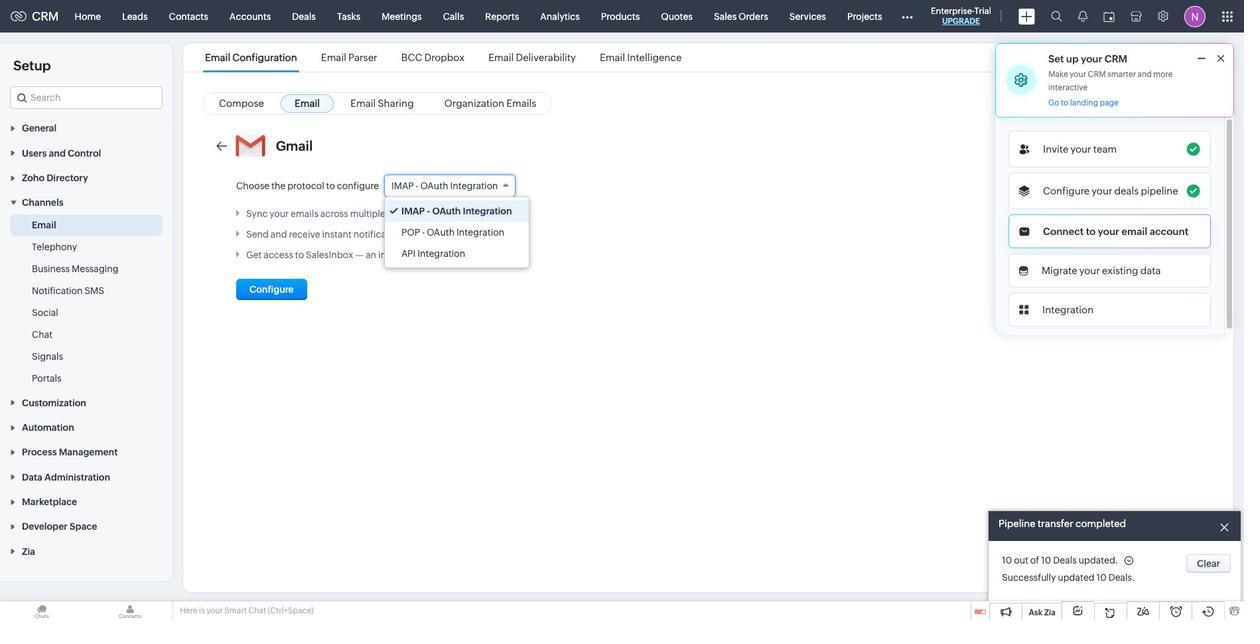 Task type: vqa. For each thing, say whether or not it's contained in the screenshot.
IMAP - OAuth Integration option
yes



Task type: describe. For each thing, give the bounding box(es) containing it.
configure for configure
[[250, 284, 294, 295]]

1 horizontal spatial 10
[[1042, 555, 1052, 566]]

sync
[[246, 208, 268, 219]]

sales
[[714, 11, 737, 22]]

deals
[[1115, 185, 1139, 197]]

email for email sharing
[[351, 98, 376, 109]]

social
[[32, 308, 58, 318]]

create menu element
[[1011, 0, 1044, 32]]

mailmagnet
[[424, 229, 475, 240]]

mail
[[415, 250, 433, 260]]

calendar image
[[1104, 11, 1115, 22]]

1 horizontal spatial email link
[[281, 94, 334, 113]]

imap - oauth integration for list box containing imap - oauth integration
[[402, 206, 512, 216]]

chat inside channels region
[[32, 330, 53, 340]]

sales orders link
[[704, 0, 779, 32]]

business messaging link
[[32, 262, 119, 276]]

0 vertical spatial crm
[[32, 9, 59, 23]]

channels
[[22, 197, 64, 208]]

tasks link
[[327, 0, 371, 32]]

protocol
[[288, 181, 324, 191]]

contacts link
[[158, 0, 219, 32]]

email inside channels region
[[32, 220, 56, 231]]

access
[[264, 250, 293, 260]]

signals image
[[1079, 11, 1088, 22]]

contacts
[[169, 11, 208, 22]]

to inside 'set up your crm make your crm smarter and more interactive go to landing page'
[[1061, 98, 1069, 108]]

pipeline transfer completed
[[999, 518, 1127, 529]]

imap - oauth integration option
[[385, 200, 529, 222]]

receive
[[289, 229, 320, 240]]

invite your team
[[1044, 143, 1117, 155]]

zia
[[1045, 608, 1056, 617]]

enterprise-trial upgrade
[[931, 6, 992, 26]]

parser
[[349, 52, 378, 63]]

1 vertical spatial crm
[[1105, 53, 1128, 64]]

your right up at the top of page
[[1081, 53, 1103, 64]]

for
[[461, 250, 473, 260]]

home link
[[64, 0, 112, 32]]

go to landing page link
[[1049, 98, 1119, 108]]

leads
[[122, 11, 148, 22]]

your left deals
[[1092, 185, 1113, 197]]

configure button
[[236, 279, 307, 300]]

imap - oauth integration for imap - oauth integration field
[[392, 181, 498, 191]]

0 horizontal spatial email link
[[32, 219, 56, 232]]

configure your deals pipeline
[[1044, 185, 1179, 197]]

IMAP - OAuth Integration field
[[384, 175, 516, 197]]

compose link
[[205, 94, 278, 113]]

here
[[180, 606, 197, 615]]

list box containing imap - oauth integration
[[385, 197, 529, 268]]

email parser link
[[319, 52, 380, 63]]

your right the sync
[[270, 208, 289, 219]]

notifications
[[354, 229, 408, 240]]

email intelligence link
[[598, 52, 684, 63]]

meetings
[[382, 11, 422, 22]]

integration down mailmagnet
[[418, 248, 466, 259]]

calls link
[[433, 0, 475, 32]]

ask
[[1029, 608, 1043, 617]]

chats image
[[0, 601, 84, 620]]

calls
[[443, 11, 464, 22]]

- for the pop - oauth integration option
[[422, 227, 425, 238]]

projects link
[[837, 0, 893, 32]]

contacts image
[[88, 601, 172, 620]]

sync your emails across multiple devices using oauth
[[246, 208, 473, 219]]

email configuration link
[[203, 52, 299, 63]]

- inside field
[[416, 181, 419, 191]]

api integration option
[[385, 243, 529, 264]]

business
[[32, 264, 70, 274]]

social link
[[32, 306, 58, 320]]

team
[[1094, 143, 1117, 155]]

integration up the pop - oauth integration option
[[463, 206, 512, 216]]

setup
[[13, 58, 51, 73]]

set
[[1049, 53, 1065, 64]]

profile image
[[1185, 6, 1206, 27]]

deliverability
[[516, 52, 576, 63]]

pop
[[402, 227, 420, 238]]

ask zia
[[1029, 608, 1056, 617]]

10 out of 10 deals updated.
[[1002, 555, 1119, 566]]

accounts link
[[219, 0, 282, 32]]

email for email configuration
[[205, 52, 230, 63]]

search image
[[1052, 11, 1063, 22]]

emails
[[507, 98, 537, 109]]

successfully updated 10 deals.
[[1002, 572, 1136, 583]]

connect to your email account
[[1044, 226, 1189, 237]]

email
[[1122, 226, 1148, 237]]

email sharing link
[[337, 94, 428, 113]]

reports link
[[475, 0, 530, 32]]

deals link
[[282, 0, 327, 32]]

set up your crm make your crm smarter and more interactive go to landing page
[[1049, 53, 1173, 108]]

api integration
[[402, 248, 466, 259]]

send
[[246, 229, 269, 240]]

signals link
[[32, 350, 63, 363]]

signals element
[[1071, 0, 1096, 33]]

integration inside field
[[450, 181, 498, 191]]

and inside 'set up your crm make your crm smarter and more interactive go to landing page'
[[1138, 70, 1152, 79]]

email configuration
[[205, 52, 297, 63]]

your left team at the top of the page
[[1071, 143, 1092, 155]]

an
[[366, 250, 377, 260]]

migrate your existing data
[[1042, 265, 1161, 276]]

landing
[[1071, 98, 1099, 108]]

send and receive instant notifications via mailmagnet and signals
[[246, 229, 526, 240]]

to right access
[[295, 250, 304, 260]]

across
[[321, 208, 348, 219]]

choose the protocol to configure
[[236, 181, 379, 191]]

telephony link
[[32, 241, 77, 254]]

email for email intelligence
[[600, 52, 625, 63]]

updated.
[[1079, 555, 1119, 566]]

your left email
[[1098, 226, 1120, 237]]

notification
[[32, 286, 83, 296]]

0 vertical spatial signals
[[495, 229, 526, 240]]

completed
[[1076, 518, 1127, 529]]

out
[[1014, 555, 1029, 566]]

dropbox
[[424, 52, 465, 63]]

0 horizontal spatial and
[[271, 229, 287, 240]]

transfer
[[1038, 518, 1074, 529]]

crm link
[[11, 9, 59, 23]]

create menu image
[[1019, 8, 1036, 24]]

pop - oauth integration option
[[385, 222, 529, 243]]



Task type: locate. For each thing, give the bounding box(es) containing it.
crm left the smarter at top
[[1088, 70, 1106, 79]]

clear
[[1198, 558, 1221, 569]]

10 left out
[[1002, 555, 1013, 566]]

more
[[1154, 70, 1173, 79]]

chat right smart
[[249, 606, 266, 615]]

1 vertical spatial imap - oauth integration
[[402, 206, 512, 216]]

migrate
[[1042, 265, 1078, 276]]

to right protocol
[[326, 181, 335, 191]]

chat link
[[32, 328, 53, 341]]

multiple
[[350, 208, 386, 219]]

- up devices
[[416, 181, 419, 191]]

your down up at the top of page
[[1070, 70, 1087, 79]]

chat down the social link
[[32, 330, 53, 340]]

page
[[1100, 98, 1119, 108]]

configure up connect
[[1044, 185, 1090, 197]]

1 horizontal spatial configure
[[1044, 185, 1090, 197]]

email down the email parser link
[[295, 98, 320, 109]]

get access to salesinbox — an intuitive mail client for sales people
[[246, 250, 529, 260]]

integration down migrate
[[1043, 304, 1094, 315]]

to right go
[[1061, 98, 1069, 108]]

client
[[435, 250, 459, 260]]

-
[[416, 181, 419, 191], [427, 206, 430, 216], [422, 227, 425, 238]]

list box
[[385, 197, 529, 268]]

1 vertical spatial -
[[427, 206, 430, 216]]

email down channels
[[32, 220, 56, 231]]

profile element
[[1177, 0, 1214, 32]]

imap - oauth integration up imap - oauth integration option
[[392, 181, 498, 191]]

salesinbox
[[306, 250, 353, 260]]

1 vertical spatial imap
[[402, 206, 425, 216]]

invite
[[1044, 143, 1069, 155]]

emails
[[291, 208, 319, 219]]

(ctrl+space)
[[268, 606, 314, 615]]

interactive
[[1049, 83, 1088, 92]]

to right connect
[[1087, 226, 1096, 237]]

oauth down using on the top left of the page
[[427, 227, 455, 238]]

signals
[[495, 229, 526, 240], [32, 351, 63, 362]]

2 horizontal spatial and
[[1138, 70, 1152, 79]]

oauth for imap - oauth integration option
[[432, 206, 461, 216]]

existing
[[1103, 265, 1139, 276]]

0 horizontal spatial configure
[[250, 284, 294, 295]]

of
[[1031, 555, 1040, 566]]

business messaging
[[32, 264, 119, 274]]

tasks
[[337, 11, 361, 22]]

intuitive
[[378, 250, 413, 260]]

deals inside deals link
[[292, 11, 316, 22]]

deals up successfully updated 10 deals. on the bottom of page
[[1054, 555, 1077, 566]]

and left more
[[1138, 70, 1152, 79]]

2 vertical spatial crm
[[1088, 70, 1106, 79]]

0 vertical spatial imap
[[392, 181, 414, 191]]

configure down access
[[250, 284, 294, 295]]

0 vertical spatial chat
[[32, 330, 53, 340]]

imap inside option
[[402, 206, 425, 216]]

configure inside button
[[250, 284, 294, 295]]

configure for configure your deals pipeline
[[1044, 185, 1090, 197]]

accounts
[[230, 11, 271, 22]]

oauth for the pop - oauth integration option
[[427, 227, 455, 238]]

0 vertical spatial deals
[[292, 11, 316, 22]]

trial
[[975, 6, 992, 16]]

list
[[193, 43, 694, 72]]

1 horizontal spatial deals
[[1054, 555, 1077, 566]]

connect
[[1044, 226, 1084, 237]]

channels button
[[0, 190, 173, 215]]

1 vertical spatial deals
[[1054, 555, 1077, 566]]

meetings link
[[371, 0, 433, 32]]

0 vertical spatial -
[[416, 181, 419, 191]]

1 horizontal spatial and
[[476, 229, 493, 240]]

list containing email configuration
[[193, 43, 694, 72]]

integration up the sales
[[457, 227, 505, 238]]

2 horizontal spatial 10
[[1097, 572, 1107, 583]]

email deliverability
[[489, 52, 576, 63]]

imap - oauth integration inside option
[[402, 206, 512, 216]]

2 vertical spatial oauth
[[427, 227, 455, 238]]

products link
[[591, 0, 651, 32]]

email sharing
[[351, 98, 414, 109]]

—
[[355, 250, 364, 260]]

the
[[272, 181, 286, 191]]

0 vertical spatial email link
[[281, 94, 334, 113]]

compose
[[219, 98, 264, 109]]

go
[[1049, 98, 1060, 108]]

email left the sharing at top left
[[351, 98, 376, 109]]

via
[[410, 229, 422, 240]]

1 horizontal spatial signals
[[495, 229, 526, 240]]

make
[[1049, 70, 1069, 79]]

0 horizontal spatial chat
[[32, 330, 53, 340]]

0 horizontal spatial -
[[416, 181, 419, 191]]

signals inside channels region
[[32, 351, 63, 362]]

projects
[[848, 11, 883, 22]]

email deliverability link
[[487, 52, 578, 63]]

1 vertical spatial oauth
[[432, 206, 461, 216]]

signals up people
[[495, 229, 526, 240]]

products
[[601, 11, 640, 22]]

notification sms
[[32, 286, 104, 296]]

organization emails
[[445, 98, 537, 109]]

1 vertical spatial configure
[[250, 284, 294, 295]]

email down "products"
[[600, 52, 625, 63]]

oauth up pop - oauth integration
[[432, 206, 461, 216]]

1 horizontal spatial chat
[[249, 606, 266, 615]]

0 horizontal spatial signals
[[32, 351, 63, 362]]

bcc dropbox link
[[399, 52, 467, 63]]

is
[[199, 606, 205, 615]]

smart
[[225, 606, 247, 615]]

configure
[[337, 181, 379, 191]]

notification sms link
[[32, 284, 104, 298]]

email link down email parser
[[281, 94, 334, 113]]

email left parser
[[321, 52, 347, 63]]

successfully
[[1002, 572, 1057, 583]]

people
[[498, 250, 529, 260]]

0 horizontal spatial 10
[[1002, 555, 1013, 566]]

email left configuration
[[205, 52, 230, 63]]

10 right of
[[1042, 555, 1052, 566]]

2 vertical spatial -
[[422, 227, 425, 238]]

bcc dropbox
[[402, 52, 465, 63]]

1 vertical spatial email link
[[32, 219, 56, 232]]

- right via
[[422, 227, 425, 238]]

oauth inside field
[[421, 181, 449, 191]]

integration up imap - oauth integration option
[[450, 181, 498, 191]]

to
[[1061, 98, 1069, 108], [326, 181, 335, 191], [1087, 226, 1096, 237], [295, 250, 304, 260]]

imap - oauth integration up the pop - oauth integration option
[[402, 206, 512, 216]]

and up the sales
[[476, 229, 493, 240]]

updated
[[1058, 572, 1095, 583]]

email link down channels
[[32, 219, 56, 232]]

10 down 'updated.'
[[1097, 572, 1107, 583]]

signals up 'portals' link
[[32, 351, 63, 362]]

email down reports link
[[489, 52, 514, 63]]

0 vertical spatial oauth
[[421, 181, 449, 191]]

- right devices
[[427, 206, 430, 216]]

oauth
[[421, 181, 449, 191], [432, 206, 461, 216], [427, 227, 455, 238]]

smarter
[[1108, 70, 1137, 79]]

imap up pop
[[402, 206, 425, 216]]

- for imap - oauth integration option
[[427, 206, 430, 216]]

portals
[[32, 373, 62, 384]]

portals link
[[32, 372, 62, 385]]

crm left home
[[32, 9, 59, 23]]

reports
[[485, 11, 519, 22]]

imap - oauth integration inside field
[[392, 181, 498, 191]]

and up access
[[271, 229, 287, 240]]

2 horizontal spatial -
[[427, 206, 430, 216]]

telephony
[[32, 242, 77, 253]]

using
[[423, 208, 446, 219]]

0 vertical spatial configure
[[1044, 185, 1090, 197]]

services
[[790, 11, 826, 22]]

imap inside field
[[392, 181, 414, 191]]

1 vertical spatial signals
[[32, 351, 63, 362]]

oauth up using on the top left of the page
[[421, 181, 449, 191]]

analytics
[[541, 11, 580, 22]]

intelligence
[[627, 52, 682, 63]]

10
[[1002, 555, 1013, 566], [1042, 555, 1052, 566], [1097, 572, 1107, 583]]

sharing
[[378, 98, 414, 109]]

pop - oauth integration
[[402, 227, 505, 238]]

configure
[[1044, 185, 1090, 197], [250, 284, 294, 295]]

email for email parser
[[321, 52, 347, 63]]

1 horizontal spatial -
[[422, 227, 425, 238]]

1 vertical spatial chat
[[249, 606, 266, 615]]

0 horizontal spatial deals
[[292, 11, 316, 22]]

messaging
[[72, 264, 119, 274]]

sales
[[475, 250, 497, 260]]

your right migrate
[[1080, 265, 1101, 276]]

deals.
[[1109, 572, 1136, 583]]

crm up the smarter at top
[[1105, 53, 1128, 64]]

search element
[[1044, 0, 1071, 33]]

get
[[246, 250, 262, 260]]

your right is
[[206, 606, 223, 615]]

imap up devices
[[392, 181, 414, 191]]

chat
[[32, 330, 53, 340], [249, 606, 266, 615]]

oauth
[[448, 208, 473, 219]]

organization
[[445, 98, 505, 109]]

deals left tasks
[[292, 11, 316, 22]]

up
[[1067, 53, 1079, 64]]

bcc
[[402, 52, 422, 63]]

email for email deliverability
[[489, 52, 514, 63]]

0 vertical spatial imap - oauth integration
[[392, 181, 498, 191]]

orders
[[739, 11, 769, 22]]

upgrade
[[943, 17, 981, 26]]

channels region
[[0, 215, 173, 390]]



